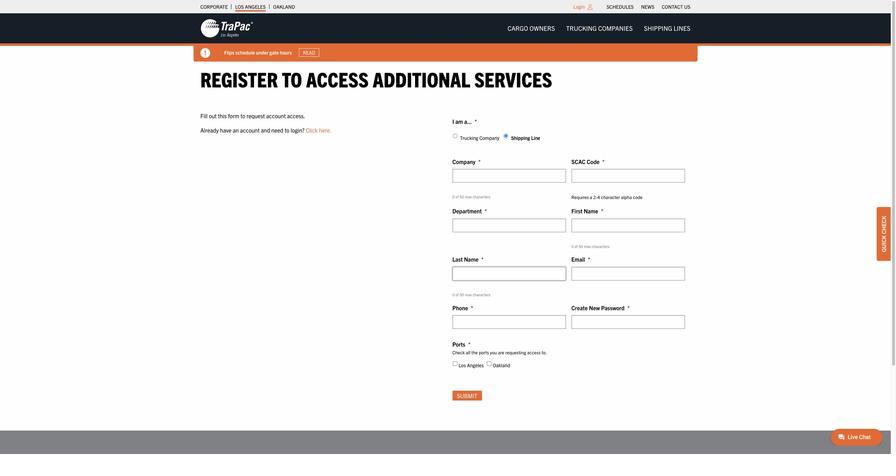 Task type: vqa. For each thing, say whether or not it's contained in the screenshot.
already
yes



Task type: locate. For each thing, give the bounding box(es) containing it.
None text field
[[572, 169, 685, 183], [453, 219, 566, 232], [572, 219, 685, 232], [453, 316, 566, 329], [572, 169, 685, 183], [453, 219, 566, 232], [572, 219, 685, 232], [453, 316, 566, 329]]

shipping
[[644, 24, 672, 32], [511, 135, 530, 141]]

1 horizontal spatial los angeles
[[459, 362, 484, 369]]

cargo owners link
[[502, 21, 561, 35]]

hours
[[280, 49, 292, 56]]

check inside "quick check" link
[[881, 216, 888, 234]]

1 vertical spatial company
[[453, 158, 476, 165]]

angeles left oakland 'link'
[[245, 4, 266, 10]]

50 up the 'phone *'
[[460, 292, 464, 297]]

of up email
[[575, 244, 578, 249]]

out
[[209, 112, 217, 119]]

quick check
[[881, 216, 888, 252]]

1 vertical spatial trucking
[[460, 135, 478, 141]]

under
[[256, 49, 268, 56]]

shipping lines link
[[639, 21, 696, 35]]

to right 'need'
[[285, 127, 289, 134]]

50
[[460, 194, 464, 199], [579, 244, 583, 249], [460, 292, 464, 297]]

gate
[[270, 49, 279, 56]]

los
[[235, 4, 244, 10], [459, 362, 466, 369]]

1 vertical spatial max
[[584, 244, 591, 249]]

* inside "ports * check all the ports you are requesting access to."
[[468, 341, 471, 348]]

create
[[572, 305, 588, 312]]

0 up email
[[572, 244, 574, 249]]

quick
[[881, 236, 888, 252]]

account
[[266, 112, 286, 119], [240, 127, 260, 134]]

1 vertical spatial shipping
[[511, 135, 530, 141]]

0 horizontal spatial los angeles
[[235, 4, 266, 10]]

you
[[490, 350, 497, 356]]

click
[[306, 127, 318, 134]]

los angeles up los angeles "image"
[[235, 4, 266, 10]]

2 vertical spatial 0
[[453, 292, 455, 297]]

company down the trucking company option
[[453, 158, 476, 165]]

Los Angeles checkbox
[[453, 362, 457, 366]]

1 horizontal spatial trucking
[[566, 24, 597, 32]]

department
[[453, 208, 482, 215]]

of
[[456, 194, 459, 199], [575, 244, 578, 249], [456, 292, 459, 297]]

account up 'need'
[[266, 112, 286, 119]]

1 vertical spatial account
[[240, 127, 260, 134]]

to right form
[[241, 112, 245, 119]]

0 of 50 max characters up the 'phone *'
[[453, 292, 491, 297]]

1 vertical spatial check
[[453, 350, 465, 356]]

menu bar
[[603, 2, 694, 12], [502, 21, 696, 35]]

register to access additional services
[[200, 66, 552, 92]]

0 horizontal spatial shipping
[[511, 135, 530, 141]]

read
[[303, 49, 315, 56]]

of up phone
[[456, 292, 459, 297]]

los angeles link
[[235, 2, 266, 12]]

account right an
[[240, 127, 260, 134]]

0 horizontal spatial trucking
[[460, 135, 478, 141]]

oakland right oakland checkbox
[[493, 362, 510, 369]]

1 horizontal spatial company
[[480, 135, 500, 141]]

None password field
[[572, 316, 685, 329]]

0 for first name
[[572, 244, 574, 249]]

none password field inside "register to access additional services" main content
[[572, 316, 685, 329]]

0 vertical spatial 0
[[453, 194, 455, 199]]

contact
[[662, 4, 683, 10]]

characters
[[473, 194, 491, 199], [592, 244, 610, 249], [473, 292, 491, 297]]

menu bar inside banner
[[502, 21, 696, 35]]

1 horizontal spatial check
[[881, 216, 888, 234]]

to.
[[542, 350, 547, 356]]

a...
[[464, 118, 472, 125]]

los angeles down all
[[459, 362, 484, 369]]

shipping inside 'menu bar'
[[644, 24, 672, 32]]

0 vertical spatial 50
[[460, 194, 464, 199]]

0 horizontal spatial company
[[453, 158, 476, 165]]

read link
[[299, 48, 319, 57]]

angeles down the
[[467, 362, 484, 369]]

name right the last
[[464, 256, 479, 263]]

0 vertical spatial menu bar
[[603, 2, 694, 12]]

to
[[282, 66, 302, 92], [241, 112, 245, 119], [285, 127, 289, 134]]

company left shipping line radio
[[480, 135, 500, 141]]

50 up email *
[[579, 244, 583, 249]]

0 vertical spatial characters
[[473, 194, 491, 199]]

an
[[233, 127, 239, 134]]

0 vertical spatial name
[[584, 208, 598, 215]]

max up email *
[[584, 244, 591, 249]]

1 vertical spatial 50
[[579, 244, 583, 249]]

login link
[[574, 4, 585, 10]]

0 horizontal spatial account
[[240, 127, 260, 134]]

menu bar containing cargo owners
[[502, 21, 696, 35]]

1 vertical spatial los angeles
[[459, 362, 484, 369]]

1 horizontal spatial oakland
[[493, 362, 510, 369]]

50 for last
[[460, 292, 464, 297]]

oakland inside "register to access additional services" main content
[[493, 362, 510, 369]]

first
[[572, 208, 583, 215]]

0 horizontal spatial oakland
[[273, 4, 295, 10]]

this
[[218, 112, 227, 119]]

phone
[[453, 305, 468, 312]]

* right the code
[[603, 158, 605, 165]]

None text field
[[453, 169, 566, 183], [453, 267, 566, 281], [572, 267, 685, 281], [453, 169, 566, 183], [453, 267, 566, 281], [572, 267, 685, 281]]

1 horizontal spatial angeles
[[467, 362, 484, 369]]

* down trucking company on the top of page
[[478, 158, 481, 165]]

banner
[[0, 13, 896, 62]]

*
[[475, 118, 477, 125], [478, 158, 481, 165], [603, 158, 605, 165], [485, 208, 487, 215], [601, 208, 604, 215], [481, 256, 484, 263], [588, 256, 590, 263], [471, 305, 473, 312], [628, 305, 630, 312], [468, 341, 471, 348]]

fill out this form to request account access.
[[200, 112, 305, 119]]

to down hours
[[282, 66, 302, 92]]

cargo
[[508, 24, 528, 32]]

request
[[247, 112, 265, 119]]

trucking companies
[[566, 24, 633, 32]]

shipping inside "register to access additional services" main content
[[511, 135, 530, 141]]

trucking inside "register to access additional services" main content
[[460, 135, 478, 141]]

check
[[881, 216, 888, 234], [453, 350, 465, 356]]

0 vertical spatial oakland
[[273, 4, 295, 10]]

quick check link
[[877, 207, 891, 261]]

ports
[[453, 341, 465, 348]]

los right los angeles checkbox
[[459, 362, 466, 369]]

email *
[[572, 256, 590, 263]]

owners
[[530, 24, 555, 32]]

name
[[584, 208, 598, 215], [464, 256, 479, 263]]

1 vertical spatial oakland
[[493, 362, 510, 369]]

4
[[598, 194, 600, 200]]

0 vertical spatial of
[[456, 194, 459, 199]]

access
[[527, 350, 541, 356]]

0 of 50 max characters for company
[[453, 194, 491, 199]]

none submit inside "register to access additional services" main content
[[453, 391, 482, 401]]

schedules
[[607, 4, 634, 10]]

1 vertical spatial los
[[459, 362, 466, 369]]

trucking
[[566, 24, 597, 32], [460, 135, 478, 141]]

Trucking Company radio
[[453, 134, 457, 138]]

1 vertical spatial of
[[575, 244, 578, 249]]

scac code *
[[572, 158, 605, 165]]

0 vertical spatial shipping
[[644, 24, 672, 32]]

shipping right shipping line radio
[[511, 135, 530, 141]]

access.
[[287, 112, 305, 119]]

trucking right the trucking company option
[[460, 135, 478, 141]]

0 vertical spatial max
[[465, 194, 472, 199]]

angeles inside "register to access additional services" main content
[[467, 362, 484, 369]]

los up los angeles "image"
[[235, 4, 244, 10]]

shipping line
[[511, 135, 540, 141]]

footer
[[0, 431, 891, 454]]

last name *
[[453, 256, 484, 263]]

shipping down the news
[[644, 24, 672, 32]]

of up department
[[456, 194, 459, 199]]

i
[[453, 118, 454, 125]]

max for company
[[465, 194, 472, 199]]

oakland right "los angeles" link
[[273, 4, 295, 10]]

need
[[271, 127, 283, 134]]

0 horizontal spatial check
[[453, 350, 465, 356]]

max up department
[[465, 194, 472, 199]]

0 vertical spatial los angeles
[[235, 4, 266, 10]]

register to access additional services main content
[[193, 66, 698, 410]]

2 vertical spatial max
[[465, 292, 472, 297]]

check down ports
[[453, 350, 465, 356]]

1 vertical spatial angeles
[[467, 362, 484, 369]]

0 for company
[[453, 194, 455, 199]]

code
[[587, 158, 600, 165]]

0 vertical spatial los
[[235, 4, 244, 10]]

of for first
[[575, 244, 578, 249]]

scac
[[572, 158, 586, 165]]

1 horizontal spatial account
[[266, 112, 286, 119]]

check up quick on the right
[[881, 216, 888, 234]]

1 vertical spatial 0
[[572, 244, 574, 249]]

2 vertical spatial 0 of 50 max characters
[[453, 292, 491, 297]]

register
[[200, 66, 278, 92]]

0 horizontal spatial los
[[235, 4, 244, 10]]

50 up department
[[460, 194, 464, 199]]

new
[[589, 305, 600, 312]]

1 vertical spatial name
[[464, 256, 479, 263]]

50 for first
[[579, 244, 583, 249]]

flips schedule under gate hours
[[224, 49, 292, 56]]

0 of 50 max characters
[[453, 194, 491, 199], [572, 244, 610, 249], [453, 292, 491, 297]]

1 horizontal spatial shipping
[[644, 24, 672, 32]]

0 horizontal spatial name
[[464, 256, 479, 263]]

0 up department
[[453, 194, 455, 199]]

additional
[[373, 66, 470, 92]]

0
[[453, 194, 455, 199], [572, 244, 574, 249], [453, 292, 455, 297]]

2 vertical spatial of
[[456, 292, 459, 297]]

0 vertical spatial trucking
[[566, 24, 597, 32]]

angeles
[[245, 4, 266, 10], [467, 362, 484, 369]]

schedule
[[236, 49, 255, 56]]

oakland
[[273, 4, 295, 10], [493, 362, 510, 369]]

form
[[228, 112, 239, 119]]

max up the 'phone *'
[[465, 292, 472, 297]]

character
[[601, 194, 620, 200]]

2 vertical spatial characters
[[473, 292, 491, 297]]

0 vertical spatial check
[[881, 216, 888, 234]]

trucking down login
[[566, 24, 597, 32]]

trucking inside banner
[[566, 24, 597, 32]]

contact us
[[662, 4, 691, 10]]

shipping for shipping lines
[[644, 24, 672, 32]]

1 horizontal spatial los
[[459, 362, 466, 369]]

0 of 50 max characters up email *
[[572, 244, 610, 249]]

0 up phone
[[453, 292, 455, 297]]

1 vertical spatial menu bar
[[502, 21, 696, 35]]

name down a
[[584, 208, 598, 215]]

1 vertical spatial characters
[[592, 244, 610, 249]]

None submit
[[453, 391, 482, 401]]

services
[[475, 66, 552, 92]]

0 of 50 max characters up department *
[[453, 194, 491, 199]]

2 vertical spatial 50
[[460, 292, 464, 297]]

* up all
[[468, 341, 471, 348]]

0 vertical spatial 0 of 50 max characters
[[453, 194, 491, 199]]

trucking for trucking companies
[[566, 24, 597, 32]]

1 horizontal spatial name
[[584, 208, 598, 215]]

2 vertical spatial to
[[285, 127, 289, 134]]

first name *
[[572, 208, 604, 215]]

1 vertical spatial 0 of 50 max characters
[[572, 244, 610, 249]]

0 vertical spatial angeles
[[245, 4, 266, 10]]



Task type: describe. For each thing, give the bounding box(es) containing it.
0 vertical spatial to
[[282, 66, 302, 92]]

requesting
[[506, 350, 526, 356]]

characters for first name *
[[592, 244, 610, 249]]

light image
[[588, 4, 593, 10]]

us
[[684, 4, 691, 10]]

banner containing cargo owners
[[0, 13, 896, 62]]

line
[[531, 135, 540, 141]]

login
[[574, 4, 585, 10]]

shipping for shipping line
[[511, 135, 530, 141]]

* right department
[[485, 208, 487, 215]]

0 of 50 max characters for first name
[[572, 244, 610, 249]]

Shipping Line radio
[[504, 134, 509, 138]]

contact us link
[[662, 2, 691, 12]]

characters for company *
[[473, 194, 491, 199]]

ports * check all the ports you are requesting access to.
[[453, 341, 547, 356]]

max for last
[[465, 292, 472, 297]]

0 vertical spatial account
[[266, 112, 286, 119]]

schedules link
[[607, 2, 634, 12]]

requires a 2-4 character alpha code
[[572, 194, 643, 200]]

email
[[572, 256, 585, 263]]

flips
[[224, 49, 234, 56]]

2-
[[594, 194, 598, 200]]

department *
[[453, 208, 487, 215]]

of for last
[[456, 292, 459, 297]]

50 for company
[[460, 194, 464, 199]]

los inside "register to access additional services" main content
[[459, 362, 466, 369]]

Oakland checkbox
[[487, 362, 492, 366]]

trucking for trucking company
[[460, 135, 478, 141]]

0 of 50 max characters for last name
[[453, 292, 491, 297]]

shipping lines
[[644, 24, 691, 32]]

name for first name
[[584, 208, 598, 215]]

0 vertical spatial company
[[480, 135, 500, 141]]

a
[[590, 194, 592, 200]]

companies
[[598, 24, 633, 32]]

check inside "ports * check all the ports you are requesting access to."
[[453, 350, 465, 356]]

max for first
[[584, 244, 591, 249]]

corporate
[[200, 4, 228, 10]]

characters for last name *
[[473, 292, 491, 297]]

solid image
[[200, 48, 210, 58]]

trucking company
[[460, 135, 500, 141]]

name for last name
[[464, 256, 479, 263]]

requires
[[572, 194, 589, 200]]

cargo owners
[[508, 24, 555, 32]]

ports
[[479, 350, 489, 356]]

* right 'password'
[[628, 305, 630, 312]]

company *
[[453, 158, 481, 165]]

login?
[[291, 127, 305, 134]]

news
[[641, 4, 655, 10]]

* right email
[[588, 256, 590, 263]]

code
[[633, 194, 643, 200]]

* right a...
[[475, 118, 477, 125]]

lines
[[674, 24, 691, 32]]

last
[[453, 256, 463, 263]]

and
[[261, 127, 270, 134]]

los angeles inside "register to access additional services" main content
[[459, 362, 484, 369]]

have
[[220, 127, 232, 134]]

* right the last
[[481, 256, 484, 263]]

i am a... *
[[453, 118, 477, 125]]

am
[[456, 118, 463, 125]]

0 horizontal spatial angeles
[[245, 4, 266, 10]]

password
[[601, 305, 625, 312]]

are
[[498, 350, 504, 356]]

already
[[200, 127, 219, 134]]

0 for last name
[[453, 292, 455, 297]]

fill
[[200, 112, 208, 119]]

create new password *
[[572, 305, 630, 312]]

news link
[[641, 2, 655, 12]]

access
[[306, 66, 369, 92]]

* right phone
[[471, 305, 473, 312]]

of for company
[[456, 194, 459, 199]]

menu bar containing schedules
[[603, 2, 694, 12]]

phone *
[[453, 305, 473, 312]]

1 vertical spatial to
[[241, 112, 245, 119]]

trucking companies link
[[561, 21, 639, 35]]

los angeles image
[[200, 19, 253, 38]]

already have an account and need to login? click here.
[[200, 127, 332, 134]]

here.
[[319, 127, 332, 134]]

* down requires a 2-4 character alpha code
[[601, 208, 604, 215]]

click here. link
[[306, 127, 332, 134]]

all
[[466, 350, 471, 356]]

corporate link
[[200, 2, 228, 12]]

oakland link
[[273, 2, 295, 12]]

the
[[472, 350, 478, 356]]

alpha
[[621, 194, 632, 200]]



